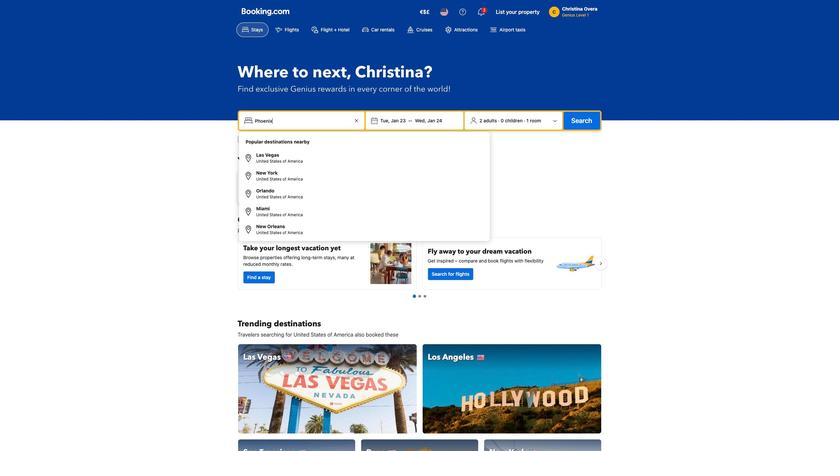 Task type: vqa. For each thing, say whether or not it's contained in the screenshot.
Take your longest vacation yet "IMAGE"
yes



Task type: locate. For each thing, give the bounding box(es) containing it.
your account menu christina overa genius level 1 element
[[549, 3, 600, 18]]

Where are you going? field
[[252, 115, 353, 127]]

progress bar
[[413, 295, 426, 298]]

main content
[[232, 215, 607, 451]]

region
[[232, 235, 607, 293]]

group
[[242, 149, 488, 239]]

take your longest vacation yet image
[[370, 243, 412, 284]]

list box
[[242, 135, 488, 239]]



Task type: describe. For each thing, give the bounding box(es) containing it.
fly away to your dream vacation image
[[555, 243, 596, 284]]

booking.com image
[[242, 8, 289, 16]]



